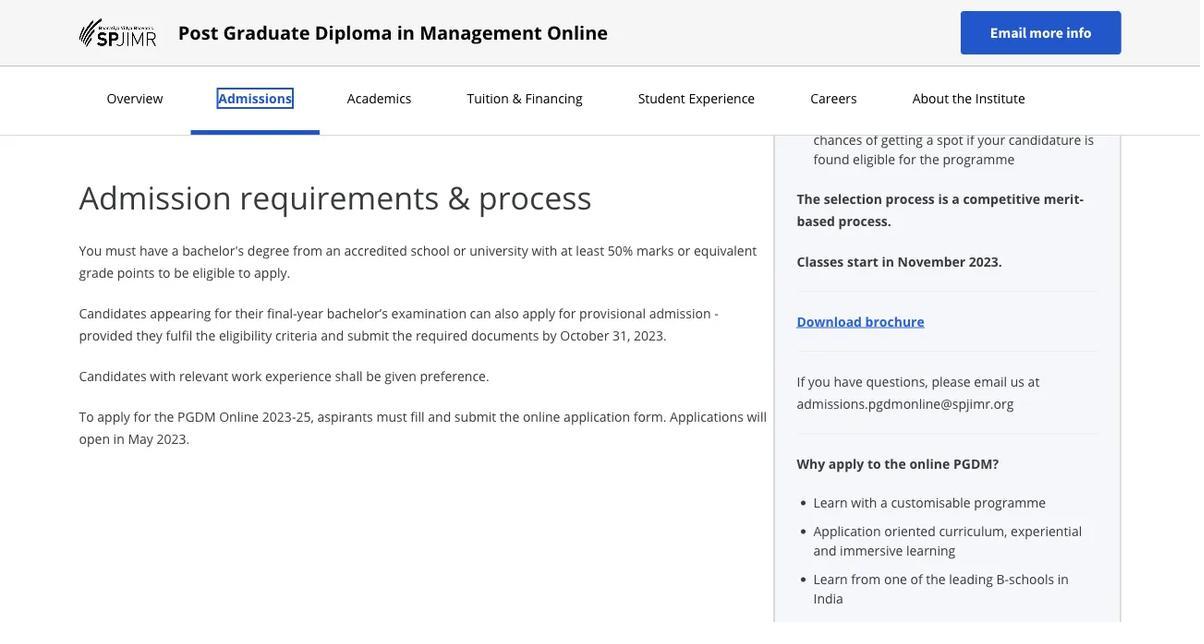 Task type: describe. For each thing, give the bounding box(es) containing it.
a inside the selection process is a competitive merit- based process.
[[952, 190, 960, 208]]

appearing
[[150, 305, 211, 322]]

the inside get an early decision from the admissions team on your application
[[976, 44, 996, 62]]

to
[[79, 408, 94, 426]]

schools
[[1009, 571, 1055, 589]]

fill
[[411, 408, 425, 426]]

is inside the selection process is a competitive merit- based process.
[[939, 190, 949, 208]]

2 horizontal spatial your
[[1025, 112, 1052, 129]]

get an early decision from the admissions team on your application list item
[[814, 43, 1099, 82]]

list containing learn with a customisable programme
[[805, 494, 1099, 623]]

applications
[[670, 408, 744, 426]]

tuition
[[467, 90, 509, 107]]

submit inside the to apply for the pgdm online 2023-25, aspirants must fill and submit the online application form. applications will open in may 2023.
[[455, 408, 497, 426]]

apply.
[[254, 264, 291, 281]]

criteria
[[275, 327, 318, 344]]

final round applications (closed)
[[91, 4, 285, 21]]

last date to appear for ai round (open)
[[91, 46, 326, 64]]

india
[[814, 591, 844, 608]]

please
[[932, 373, 971, 391]]

experience
[[265, 367, 332, 385]]

2023. inside candidates appearing for their final-year bachelor's examination can also apply for provisional admission - provided they fulfil the eligibility criteria and submit the required documents by october 31, 2023.
[[634, 327, 667, 344]]

in right start on the top of the page
[[882, 253, 895, 270]]

download
[[797, 313, 862, 330]]

selection
[[824, 190, 883, 208]]

2 vertical spatial your
[[978, 131, 1006, 149]]

to for why apply to the online pgdm?
[[868, 455, 881, 473]]

eligibility
[[219, 327, 272, 344]]

applying
[[877, 112, 928, 129]]

cohort,
[[814, 112, 857, 129]]

submit inside candidates appearing for their final-year bachelor's examination can also apply for provisional admission - provided they fulfil the eligibility criteria and submit the required documents by october 31, 2023.
[[347, 327, 389, 344]]

university
[[470, 242, 528, 259]]

the down spot
[[920, 151, 940, 168]]

about the institute link
[[907, 90, 1031, 107]]

email more info button
[[961, 11, 1122, 55]]

email
[[991, 24, 1027, 42]]

eligible inside you must have a bachelor's degree from an accredited school or university with at least 50% marks or equivalent grade points to be eligible to apply.
[[193, 264, 235, 281]]

0 vertical spatial round
[[123, 4, 160, 21]]

admissions.pgdmonline@spjimr.org
[[797, 395, 1014, 413]]

download brochure
[[797, 313, 925, 330]]

seats
[[920, 92, 952, 110]]

to for last date to appear gi round (open)
[[149, 89, 162, 106]]

will
[[747, 408, 767, 426]]

competitive
[[964, 190, 1041, 208]]

application inside get an early decision from the admissions team on your application
[[898, 64, 965, 81]]

if you have questions, please email us at admissions.pgdmonline@spjimr.org
[[797, 373, 1040, 413]]

aspirants
[[317, 408, 373, 426]]

50%
[[608, 242, 633, 259]]

from inside you must have a bachelor's degree from an accredited school or university with at least 50% marks or equivalent grade points to be eligible to apply.
[[293, 242, 323, 259]]

us
[[1011, 373, 1025, 391]]

management
[[420, 20, 542, 45]]

you
[[809, 373, 831, 391]]

chances
[[814, 131, 863, 149]]

the up increases
[[969, 92, 989, 110]]

oriented
[[885, 523, 936, 541]]

about
[[913, 90, 949, 107]]

tuition & financing link
[[462, 90, 588, 107]]

immersive
[[840, 543, 903, 560]]

with inside you must have a bachelor's degree from an accredited school or university with at least 50% marks or equivalent grade points to be eligible to apply.
[[532, 242, 558, 259]]

bachelor's
[[182, 242, 244, 259]]

of inside there are limited seats in the 2023-2025 cohort, so applying early increases your chances of getting a spot if your candidature is found eligible for the programme
[[866, 131, 878, 149]]

for left their
[[214, 305, 232, 322]]

info
[[1067, 24, 1092, 42]]

process.
[[839, 212, 892, 230]]

learn for learn with a customisable programme
[[814, 495, 848, 512]]

early inside there are limited seats in the 2023-2025 cohort, so applying early increases your chances of getting a spot if your candidature is found eligible for the programme
[[932, 112, 961, 129]]

to left apply.
[[238, 264, 251, 281]]

accredited
[[344, 242, 407, 259]]

questions,
[[866, 373, 929, 391]]

download brochure link
[[797, 313, 925, 330]]

you must have a bachelor's degree from an accredited school or university with at least 50% marks or equivalent grade points to be eligible to apply.
[[79, 242, 757, 281]]

0 vertical spatial &
[[513, 90, 522, 107]]

grade
[[79, 264, 114, 281]]

shall
[[335, 367, 363, 385]]

admission
[[79, 176, 232, 219]]

the down documents
[[500, 408, 520, 426]]

at inside the if you have questions, please email us at admissions.pgdmonline@spjimr.org
[[1028, 373, 1040, 391]]

admission
[[649, 305, 711, 322]]

candidates appearing for their final-year bachelor's examination can also apply for provisional admission - provided they fulfil the eligibility criteria and submit the required documents by october 31, 2023.
[[79, 305, 719, 344]]

why apply to the online pgdm?
[[797, 455, 999, 473]]

careers
[[811, 90, 857, 107]]

an inside you must have a bachelor's degree from an accredited school or university with at least 50% marks or equivalent grade points to be eligible to apply.
[[326, 242, 341, 259]]

if
[[797, 373, 805, 391]]

appear for gi
[[165, 89, 208, 106]]

apply for to apply for the pgdm online 2023-25, aspirants must fill and submit the online application form. applications will open in may 2023.
[[97, 408, 130, 426]]

preference.
[[420, 367, 490, 385]]

the left pgdm
[[154, 408, 174, 426]]

1 vertical spatial be
[[366, 367, 381, 385]]

school
[[411, 242, 450, 259]]

the
[[797, 190, 821, 208]]

1 vertical spatial online
[[910, 455, 951, 473]]

a inside you must have a bachelor's degree from an accredited school or university with at least 50% marks or equivalent grade points to be eligible to apply.
[[172, 242, 179, 259]]

25,
[[296, 408, 314, 426]]

academics
[[347, 90, 412, 107]]

also
[[495, 305, 519, 322]]

email more info
[[991, 24, 1092, 42]]

1 vertical spatial programme
[[975, 495, 1046, 512]]

online inside the to apply for the pgdm online 2023-25, aspirants must fill and submit the online application form. applications will open in may 2023.
[[523, 408, 561, 426]]

candidature
[[1009, 131, 1082, 149]]

degree
[[248, 242, 290, 259]]

on
[[848, 64, 864, 81]]

2023- for 25,
[[262, 408, 296, 426]]

last date to appear gi round (open)
[[91, 89, 307, 106]]

year
[[297, 305, 324, 322]]

from inside get an early decision from the admissions team on your application
[[943, 44, 973, 62]]

get an early decision from the admissions team on your application
[[814, 44, 1067, 81]]

must inside the to apply for the pgdm online 2023-25, aspirants must fill and submit the online application form. applications will open in may 2023.
[[377, 408, 407, 426]]

spot
[[937, 131, 964, 149]]

found
[[814, 151, 850, 168]]

pgdm
[[178, 408, 216, 426]]

there
[[814, 92, 849, 110]]

pgdm?
[[954, 455, 999, 473]]

provisional
[[580, 305, 646, 322]]

in right diploma
[[397, 20, 415, 45]]

early inside get an early decision from the admissions team on your application
[[857, 44, 886, 62]]

required
[[416, 327, 468, 344]]

learn with a customisable programme
[[814, 495, 1046, 512]]

there are limited seats in the 2023-2025 cohort, so applying early increases your chances of getting a spot if your candidature is found eligible for the programme
[[814, 92, 1095, 168]]

student experience link
[[633, 90, 761, 107]]

b-
[[997, 571, 1009, 589]]

2023 for 21 november 2023
[[629, 89, 658, 106]]

ai
[[232, 46, 244, 64]]

financing
[[525, 90, 583, 107]]

equivalent
[[694, 242, 757, 259]]

overview
[[107, 90, 163, 107]]

a inside there are limited seats in the 2023-2025 cohort, so applying early increases your chances of getting a spot if your candidature is found eligible for the programme
[[927, 131, 934, 149]]

why
[[797, 455, 826, 473]]

marks
[[637, 242, 674, 259]]

20
[[543, 46, 558, 64]]

2 vertical spatial round
[[228, 89, 265, 106]]

november for 8
[[554, 4, 618, 21]]



Task type: locate. For each thing, give the bounding box(es) containing it.
a left spot
[[927, 131, 934, 149]]

your down increases
[[978, 131, 1006, 149]]

bachelor's
[[327, 305, 388, 322]]

2 or from the left
[[678, 242, 691, 259]]

-
[[715, 305, 719, 322]]

or
[[453, 242, 466, 259], [678, 242, 691, 259]]

1 vertical spatial 2023-
[[262, 408, 296, 426]]

0 vertical spatial must
[[105, 242, 136, 259]]

2023. down pgdm
[[157, 430, 190, 448]]

with up application
[[852, 495, 877, 512]]

2023 up 20 november 2023
[[621, 4, 651, 21]]

1 horizontal spatial &
[[513, 90, 522, 107]]

is inside there are limited seats in the 2023-2025 cohort, so applying early increases your chances of getting a spot if your candidature is found eligible for the programme
[[1085, 131, 1095, 149]]

apply up by
[[523, 305, 555, 322]]

for up october
[[559, 305, 576, 322]]

20 november 2023
[[543, 46, 658, 64]]

last down s.p. jain institute of management and research image
[[91, 89, 116, 106]]

appear for for
[[165, 46, 208, 64]]

1 horizontal spatial and
[[428, 408, 451, 426]]

0 horizontal spatial application
[[564, 408, 630, 426]]

candidates for candidates appearing for their final-year bachelor's examination can also apply for provisional admission - provided they fulfil the eligibility criteria and submit the required documents by october 31, 2023.
[[79, 305, 147, 322]]

21
[[543, 89, 558, 106]]

2 vertical spatial with
[[852, 495, 877, 512]]

0 vertical spatial of
[[866, 131, 878, 149]]

the down examination
[[393, 327, 412, 344]]

admissions link
[[213, 90, 297, 107]]

a up oriented
[[881, 495, 888, 512]]

2 date from the top
[[119, 89, 146, 106]]

1 horizontal spatial 2023.
[[634, 327, 667, 344]]

2023. right 31, on the bottom right of page
[[634, 327, 667, 344]]

from inside learn from one of the leading b-schools in india
[[852, 571, 881, 589]]

0 horizontal spatial 2023-
[[262, 408, 296, 426]]

learn for learn from one of the leading b-schools in india
[[814, 571, 848, 589]]

2 candidates from the top
[[79, 367, 147, 385]]

1 list from the top
[[805, 0, 1099, 169]]

of
[[866, 131, 878, 149], [911, 571, 923, 589]]

for inside there are limited seats in the 2023-2025 cohort, so applying early increases your chances of getting a spot if your candidature is found eligible for the programme
[[899, 151, 917, 168]]

and down application
[[814, 543, 837, 560]]

31,
[[613, 327, 631, 344]]

from right degree
[[293, 242, 323, 259]]

with right the university
[[532, 242, 558, 259]]

documents
[[471, 327, 539, 344]]

and inside the to apply for the pgdm online 2023-25, aspirants must fill and submit the online application form. applications will open in may 2023.
[[428, 408, 451, 426]]

s.p. jain institute of management and research image
[[79, 18, 156, 48]]

0 horizontal spatial from
[[293, 242, 323, 259]]

eligible
[[853, 151, 896, 168], [193, 264, 235, 281]]

0 horizontal spatial have
[[139, 242, 168, 259]]

candidates up provided
[[79, 305, 147, 322]]

2023 for 20 november 2023
[[629, 46, 658, 64]]

about the institute
[[913, 90, 1026, 107]]

2023- down candidates with relevant work experience shall be given preference. on the bottom left
[[262, 408, 296, 426]]

for left ai
[[211, 46, 229, 64]]

at inside you must have a bachelor's degree from an accredited school or university with at least 50% marks or equivalent grade points to be eligible to apply.
[[561, 242, 573, 259]]

of inside learn from one of the leading b-schools in india
[[911, 571, 923, 589]]

0 vertical spatial learn
[[814, 495, 848, 512]]

1 vertical spatial an
[[326, 242, 341, 259]]

at right "us"
[[1028, 373, 1040, 391]]

candidates inside candidates appearing for their final-year bachelor's examination can also apply for provisional admission - provided they fulfil the eligibility criteria and submit the required documents by october 31, 2023.
[[79, 305, 147, 322]]

programme down if
[[943, 151, 1015, 168]]

1 vertical spatial appear
[[165, 89, 208, 106]]

process
[[479, 176, 592, 219], [886, 190, 935, 208]]

0 vertical spatial be
[[174, 264, 189, 281]]

in right seats
[[955, 92, 966, 110]]

process up the university
[[479, 176, 592, 219]]

and
[[321, 327, 344, 344], [428, 408, 451, 426], [814, 543, 837, 560]]

submit down the preference. at the bottom of page
[[455, 408, 497, 426]]

1 horizontal spatial have
[[834, 373, 863, 391]]

and down year
[[321, 327, 344, 344]]

1 candidates from the top
[[79, 305, 147, 322]]

0 vertical spatial last
[[91, 46, 116, 64]]

getting
[[882, 131, 923, 149]]

1 vertical spatial candidates
[[79, 367, 147, 385]]

application oriented curriculum, experiential and immersive learning list item
[[814, 522, 1099, 561]]

be
[[174, 264, 189, 281], [366, 367, 381, 385]]

november right '8'
[[554, 4, 618, 21]]

0 vertical spatial is
[[1085, 131, 1095, 149]]

1 appear from the top
[[165, 46, 208, 64]]

online for management
[[547, 20, 608, 45]]

1 horizontal spatial or
[[678, 242, 691, 259]]

0 vertical spatial your
[[867, 64, 895, 81]]

online up 20 november 2023
[[547, 20, 608, 45]]

with for candidates with relevant work experience shall be given preference.
[[150, 367, 176, 385]]

date for last date to appear for ai round (open)
[[119, 46, 146, 64]]

0 horizontal spatial apply
[[97, 408, 130, 426]]

more
[[1030, 24, 1064, 42]]

the inside learn from one of the leading b-schools in india
[[926, 571, 946, 589]]

november right 20
[[562, 46, 625, 64]]

in right schools
[[1058, 571, 1069, 589]]

1 horizontal spatial eligible
[[853, 151, 896, 168]]

post
[[178, 20, 218, 45]]

list containing get an early decision from the admissions team on your application
[[805, 0, 1099, 169]]

with left relevant
[[150, 367, 176, 385]]

have for you
[[834, 373, 863, 391]]

and right fill
[[428, 408, 451, 426]]

application inside the to apply for the pgdm online 2023-25, aspirants must fill and submit the online application form. applications will open in may 2023.
[[564, 408, 630, 426]]

must left fill
[[377, 408, 407, 426]]

1 vertical spatial and
[[428, 408, 451, 426]]

online up learn with a customisable programme
[[910, 455, 951, 473]]

2023. inside the to apply for the pgdm online 2023-25, aspirants must fill and submit the online application form. applications will open in may 2023.
[[157, 430, 190, 448]]

0 horizontal spatial and
[[321, 327, 344, 344]]

0 horizontal spatial your
[[867, 64, 895, 81]]

1 vertical spatial have
[[834, 373, 863, 391]]

1 date from the top
[[119, 46, 146, 64]]

0 vertical spatial from
[[943, 44, 973, 62]]

increases
[[965, 112, 1021, 129]]

(open)
[[288, 46, 326, 64], [268, 89, 307, 106]]

eligible inside there are limited seats in the 2023-2025 cohort, so applying early increases your chances of getting a spot if your candidature is found eligible for the programme
[[853, 151, 896, 168]]

learn up application
[[814, 495, 848, 512]]

in inside there are limited seats in the 2023-2025 cohort, so applying early increases your chances of getting a spot if your candidature is found eligible for the programme
[[955, 92, 966, 110]]

apply inside candidates appearing for their final-year bachelor's examination can also apply for provisional admission - provided they fulfil the eligibility criteria and submit the required documents by october 31, 2023.
[[523, 305, 555, 322]]

online for pgdm
[[219, 408, 259, 426]]

may
[[128, 430, 153, 448]]

the right seats
[[953, 90, 972, 107]]

1 horizontal spatial an
[[838, 44, 854, 62]]

in left may on the bottom
[[113, 430, 125, 448]]

from right decision
[[943, 44, 973, 62]]

to for last date to appear for ai round (open)
[[149, 46, 162, 64]]

1 horizontal spatial application
[[898, 64, 965, 81]]

november for 20
[[562, 46, 625, 64]]

0 vertical spatial 2023-
[[993, 92, 1026, 110]]

1 horizontal spatial is
[[1085, 131, 1095, 149]]

2023 down 20 november 2023
[[629, 89, 658, 106]]

get
[[814, 44, 835, 62]]

of right "one"
[[911, 571, 923, 589]]

apply right why
[[829, 455, 864, 473]]

online down work
[[219, 408, 259, 426]]

last for last date to appear gi round (open)
[[91, 89, 116, 106]]

academics link
[[342, 90, 417, 107]]

1 horizontal spatial your
[[978, 131, 1006, 149]]

they
[[136, 327, 163, 344]]

learn with a customisable programme list item
[[814, 494, 1099, 513]]

round right gi
[[228, 89, 265, 106]]

process up process.
[[886, 190, 935, 208]]

admissions
[[218, 90, 292, 107]]

1 vertical spatial online
[[219, 408, 259, 426]]

1 vertical spatial (open)
[[268, 89, 307, 106]]

have up points
[[139, 242, 168, 259]]

appear left gi
[[165, 89, 208, 106]]

2 learn from the top
[[814, 571, 848, 589]]

0 vertical spatial list
[[805, 0, 1099, 169]]

your down the '2025'
[[1025, 112, 1052, 129]]

must up points
[[105, 242, 136, 259]]

so
[[860, 112, 874, 129]]

application oriented curriculum, experiential and immersive learning
[[814, 523, 1083, 560]]

2 horizontal spatial and
[[814, 543, 837, 560]]

0 vertical spatial candidates
[[79, 305, 147, 322]]

& right tuition
[[513, 90, 522, 107]]

have inside the if you have questions, please email us at admissions.pgdmonline@spjimr.org
[[834, 373, 863, 391]]

be down the "bachelor's" at left
[[174, 264, 189, 281]]

with
[[532, 242, 558, 259], [150, 367, 176, 385], [852, 495, 877, 512]]

1 horizontal spatial online
[[547, 20, 608, 45]]

0 vertical spatial 2023.
[[969, 253, 1003, 270]]

2 vertical spatial and
[[814, 543, 837, 560]]

process inside the selection process is a competitive merit- based process.
[[886, 190, 935, 208]]

0 vertical spatial online
[[523, 408, 561, 426]]

an inside get an early decision from the admissions team on your application
[[838, 44, 854, 62]]

or right school on the left of page
[[453, 242, 466, 259]]

a left the "bachelor's" at left
[[172, 242, 179, 259]]

learn up india on the right bottom of the page
[[814, 571, 848, 589]]

apply inside the to apply for the pgdm online 2023-25, aspirants must fill and submit the online application form. applications will open in may 2023.
[[97, 408, 130, 426]]

2023
[[621, 4, 651, 21], [629, 46, 658, 64], [629, 89, 658, 106]]

2023- inside the to apply for the pgdm online 2023-25, aspirants must fill and submit the online application form. applications will open in may 2023.
[[262, 408, 296, 426]]

apply right to
[[97, 408, 130, 426]]

0 vertical spatial an
[[838, 44, 854, 62]]

in inside learn from one of the leading b-schools in india
[[1058, 571, 1069, 589]]

8
[[543, 4, 551, 21]]

november right 21 at left
[[562, 89, 625, 106]]

0 vertical spatial application
[[898, 64, 965, 81]]

a left competitive
[[952, 190, 960, 208]]

provided
[[79, 327, 133, 344]]

1 horizontal spatial early
[[932, 112, 961, 129]]

last down final
[[91, 46, 116, 64]]

& up school on the left of page
[[448, 176, 470, 219]]

for inside the to apply for the pgdm online 2023-25, aspirants must fill and submit the online application form. applications will open in may 2023.
[[134, 408, 151, 426]]

graduate
[[223, 20, 310, 45]]

have inside you must have a bachelor's degree from an accredited school or university with at least 50% marks or equivalent grade points to be eligible to apply.
[[139, 242, 168, 259]]

student experience
[[638, 90, 755, 107]]

must inside you must have a bachelor's degree from an accredited school or university with at least 50% marks or equivalent grade points to be eligible to apply.
[[105, 242, 136, 259]]

0 horizontal spatial be
[[174, 264, 189, 281]]

0 vertical spatial date
[[119, 46, 146, 64]]

be inside you must have a bachelor's degree from an accredited school or university with at least 50% marks or equivalent grade points to be eligible to apply.
[[174, 264, 189, 281]]

2 vertical spatial from
[[852, 571, 881, 589]]

1 vertical spatial application
[[564, 408, 630, 426]]

diploma
[[315, 20, 392, 45]]

1 vertical spatial at
[[1028, 373, 1040, 391]]

to apply for the pgdm online 2023-25, aspirants must fill and submit the online application form. applications will open in may 2023.
[[79, 408, 767, 448]]

application
[[898, 64, 965, 81], [564, 408, 630, 426]]

1 horizontal spatial apply
[[523, 305, 555, 322]]

2 horizontal spatial from
[[943, 44, 973, 62]]

the down the learning
[[926, 571, 946, 589]]

list
[[805, 0, 1099, 169], [805, 494, 1099, 623]]

0 horizontal spatial eligible
[[193, 264, 235, 281]]

with inside list item
[[852, 495, 877, 512]]

application down decision
[[898, 64, 965, 81]]

programme inside there are limited seats in the 2023-2025 cohort, so applying early increases your chances of getting a spot if your candidature is found eligible for the programme
[[943, 151, 1015, 168]]

eligible down getting
[[853, 151, 896, 168]]

have for must
[[139, 242, 168, 259]]

you
[[79, 242, 102, 259]]

submit
[[347, 327, 389, 344], [455, 408, 497, 426]]

1 vertical spatial from
[[293, 242, 323, 259]]

0 horizontal spatial of
[[866, 131, 878, 149]]

0 vertical spatial 2023
[[621, 4, 651, 21]]

one
[[884, 571, 908, 589]]

leading
[[950, 571, 994, 589]]

2025
[[1026, 92, 1056, 110]]

date
[[119, 46, 146, 64], [119, 89, 146, 106]]

requirements
[[240, 176, 439, 219]]

the
[[976, 44, 996, 62], [953, 90, 972, 107], [969, 92, 989, 110], [920, 151, 940, 168], [196, 327, 216, 344], [393, 327, 412, 344], [154, 408, 174, 426], [500, 408, 520, 426], [885, 455, 907, 473], [926, 571, 946, 589]]

0 vertical spatial with
[[532, 242, 558, 259]]

1 last from the top
[[91, 46, 116, 64]]

open
[[79, 430, 110, 448]]

appear
[[165, 46, 208, 64], [165, 89, 208, 106]]

2023-
[[993, 92, 1026, 110], [262, 408, 296, 426]]

0 horizontal spatial at
[[561, 242, 573, 259]]

your right on
[[867, 64, 895, 81]]

final-
[[267, 305, 297, 322]]

1 horizontal spatial at
[[1028, 373, 1040, 391]]

is left competitive
[[939, 190, 949, 208]]

0 horizontal spatial &
[[448, 176, 470, 219]]

2023- up increases
[[993, 92, 1026, 110]]

is
[[1085, 131, 1095, 149], [939, 190, 949, 208]]

candidates for candidates with relevant work experience shall be given preference.
[[79, 367, 147, 385]]

0 horizontal spatial is
[[939, 190, 949, 208]]

0 vertical spatial at
[[561, 242, 573, 259]]

to up overview "link"
[[149, 46, 162, 64]]

1 horizontal spatial 2023-
[[993, 92, 1026, 110]]

to right points
[[158, 264, 171, 281]]

0 horizontal spatial 2023.
[[157, 430, 190, 448]]

an right get
[[838, 44, 854, 62]]

1 learn from the top
[[814, 495, 848, 512]]

november for 21
[[562, 89, 625, 106]]

0 vertical spatial early
[[857, 44, 886, 62]]

submit down the bachelor's
[[347, 327, 389, 344]]

0 vertical spatial have
[[139, 242, 168, 259]]

1 horizontal spatial must
[[377, 408, 407, 426]]

of down so
[[866, 131, 878, 149]]

admission requirements & process
[[79, 176, 592, 219]]

or right marks
[[678, 242, 691, 259]]

1 horizontal spatial process
[[886, 190, 935, 208]]

2023. down competitive
[[969, 253, 1003, 270]]

1 horizontal spatial from
[[852, 571, 881, 589]]

early up spot
[[932, 112, 961, 129]]

curriculum,
[[939, 523, 1008, 541]]

0 vertical spatial submit
[[347, 327, 389, 344]]

the up learn with a customisable programme
[[885, 455, 907, 473]]

have
[[139, 242, 168, 259], [834, 373, 863, 391]]

november down the selection process is a competitive merit- based process.
[[898, 253, 966, 270]]

in inside the to apply for the pgdm online 2023-25, aspirants must fill and submit the online application form. applications will open in may 2023.
[[113, 430, 125, 448]]

be right shall
[[366, 367, 381, 385]]

0 horizontal spatial online
[[219, 408, 259, 426]]

round right final
[[123, 4, 160, 21]]

work
[[232, 367, 262, 385]]

learn inside learn from one of the leading b-schools in india
[[814, 571, 848, 589]]

there are limited seats in the 2023-2025 cohort, so applying early increases your chances of getting a spot if your candidature is found eligible for the programme list item
[[814, 92, 1099, 169]]

your inside get an early decision from the admissions team on your application
[[867, 64, 895, 81]]

from
[[943, 44, 973, 62], [293, 242, 323, 259], [852, 571, 881, 589]]

with for learn with a customisable programme
[[852, 495, 877, 512]]

round down graduate
[[247, 46, 284, 64]]

1 vertical spatial with
[[150, 367, 176, 385]]

learn from one of the leading b-schools in india list item
[[814, 570, 1099, 609]]

1 vertical spatial learn
[[814, 571, 848, 589]]

apply for why apply to the online pgdm?
[[829, 455, 864, 473]]

2 horizontal spatial with
[[852, 495, 877, 512]]

1 vertical spatial submit
[[455, 408, 497, 426]]

2 appear from the top
[[165, 89, 208, 106]]

1 vertical spatial your
[[1025, 112, 1052, 129]]

1 horizontal spatial of
[[911, 571, 923, 589]]

0 horizontal spatial an
[[326, 242, 341, 259]]

an left 'accredited'
[[326, 242, 341, 259]]

0 horizontal spatial with
[[150, 367, 176, 385]]

appear down post
[[165, 46, 208, 64]]

last for last date to appear for ai round (open)
[[91, 46, 116, 64]]

limited
[[875, 92, 917, 110]]

online down by
[[523, 408, 561, 426]]

candidates
[[79, 305, 147, 322], [79, 367, 147, 385]]

1 vertical spatial &
[[448, 176, 470, 219]]

1 horizontal spatial with
[[532, 242, 558, 259]]

classes
[[797, 253, 844, 270]]

candidates down provided
[[79, 367, 147, 385]]

is right candidature
[[1085, 131, 1095, 149]]

1 vertical spatial early
[[932, 112, 961, 129]]

programme up "experiential"
[[975, 495, 1046, 512]]

0 vertical spatial apply
[[523, 305, 555, 322]]

2 last from the top
[[91, 89, 116, 106]]

1 vertical spatial is
[[939, 190, 949, 208]]

have right you
[[834, 373, 863, 391]]

1 vertical spatial of
[[911, 571, 923, 589]]

for up may on the bottom
[[134, 408, 151, 426]]

0 horizontal spatial online
[[523, 408, 561, 426]]

0 horizontal spatial process
[[479, 176, 592, 219]]

date for last date to appear gi round (open)
[[119, 89, 146, 106]]

by
[[543, 327, 557, 344]]

application left form.
[[564, 408, 630, 426]]

the down email
[[976, 44, 996, 62]]

2 list from the top
[[805, 494, 1099, 623]]

learn from one of the leading b-schools in india
[[814, 571, 1069, 608]]

the right 'fulfil'
[[196, 327, 216, 344]]

2023- inside there are limited seats in the 2023-2025 cohort, so applying early increases your chances of getting a spot if your candidature is found eligible for the programme
[[993, 92, 1026, 110]]

learn inside list item
[[814, 495, 848, 512]]

tuition & financing
[[467, 90, 583, 107]]

an
[[838, 44, 854, 62], [326, 242, 341, 259]]

can
[[470, 305, 491, 322]]

2023 for 8 november 2023
[[621, 4, 651, 21]]

1 horizontal spatial be
[[366, 367, 381, 385]]

8 november 2023
[[543, 4, 651, 21]]

and inside candidates appearing for their final-year bachelor's examination can also apply for provisional admission - provided they fulfil the eligibility criteria and submit the required documents by october 31, 2023.
[[321, 327, 344, 344]]

0 vertical spatial (open)
[[288, 46, 326, 64]]

date down s.p. jain institute of management and research image
[[119, 89, 146, 106]]

form.
[[634, 408, 667, 426]]

2 vertical spatial 2023.
[[157, 430, 190, 448]]

a
[[927, 131, 934, 149], [952, 190, 960, 208], [172, 242, 179, 259], [881, 495, 888, 512]]

examination
[[391, 305, 467, 322]]

from down immersive
[[852, 571, 881, 589]]

final
[[91, 4, 119, 21]]

2023- for 2025
[[993, 92, 1026, 110]]

1 or from the left
[[453, 242, 466, 259]]

gi
[[211, 89, 224, 106]]

2 horizontal spatial apply
[[829, 455, 864, 473]]

and inside application oriented curriculum, experiential and immersive learning
[[814, 543, 837, 560]]

0 vertical spatial programme
[[943, 151, 1015, 168]]

least
[[576, 242, 605, 259]]

to right why
[[868, 455, 881, 473]]

early up on
[[857, 44, 886, 62]]

learn
[[814, 495, 848, 512], [814, 571, 848, 589]]

online inside the to apply for the pgdm online 2023-25, aspirants must fill and submit the online application form. applications will open in may 2023.
[[219, 408, 259, 426]]

experience
[[689, 90, 755, 107]]

to left gi
[[149, 89, 162, 106]]

2 vertical spatial apply
[[829, 455, 864, 473]]

date up overview
[[119, 46, 146, 64]]

list item
[[814, 0, 1099, 34]]

at left least
[[561, 242, 573, 259]]

for down getting
[[899, 151, 917, 168]]

1 vertical spatial round
[[247, 46, 284, 64]]



Task type: vqa. For each thing, say whether or not it's contained in the screenshot.
status
no



